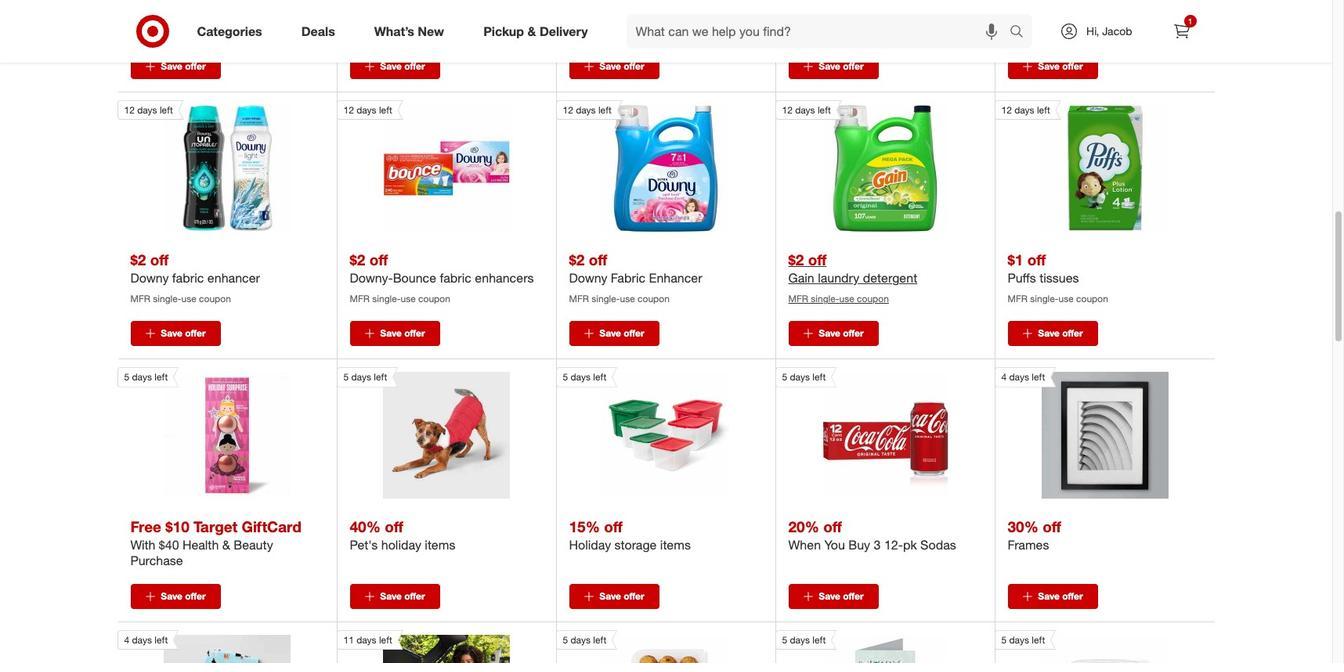Task type: locate. For each thing, give the bounding box(es) containing it.
puffs
[[1008, 270, 1036, 286]]

tissues
[[1040, 270, 1079, 286]]

pods
[[816, 3, 845, 19]]

coupon inside $2 off gain laundry detergent mfr single-use coupon
[[857, 293, 889, 305]]

laundry
[[158, 3, 200, 19], [818, 270, 860, 286]]

tide for tide pods
[[788, 3, 813, 19]]

save down downy-
[[380, 328, 402, 339]]

laundry inside tide laundry detergent mfr single-use coupon
[[158, 3, 200, 19]]

giftcard
[[242, 518, 301, 536]]

0 horizontal spatial fabric
[[172, 270, 204, 286]]

1 horizontal spatial laundry
[[818, 270, 860, 286]]

2 $2 from the left
[[350, 251, 365, 269]]

1 horizontal spatial enhancer
[[1085, 3, 1137, 19]]

& inside pickup & delivery link
[[528, 23, 536, 39]]

$2 for downy fabric enhancer
[[130, 251, 146, 269]]

left
[[160, 104, 173, 116], [379, 104, 392, 116], [598, 104, 612, 116], [818, 104, 831, 116], [1037, 104, 1050, 116], [155, 372, 168, 383], [374, 372, 387, 383], [593, 372, 606, 383], [812, 372, 826, 383], [1032, 372, 1045, 383], [155, 635, 168, 646], [379, 635, 392, 646], [593, 635, 606, 646], [812, 635, 826, 646], [1032, 635, 1045, 646]]

what's
[[374, 23, 414, 39]]

12 for downy fabric enhancer
[[563, 104, 573, 116]]

& right pickup
[[528, 23, 536, 39]]

beauty
[[234, 538, 273, 553]]

save offer down purchase
[[161, 591, 206, 603]]

1 horizontal spatial &
[[528, 23, 536, 39]]

$2
[[130, 251, 146, 269], [350, 251, 365, 269], [569, 251, 585, 269], [788, 251, 804, 269]]

downy for downy fabric enhancer
[[130, 270, 169, 286]]

save offer button down bounce
[[350, 321, 440, 346]]

use inside the $2 off downy fabric enhancer mfr single-use coupon
[[620, 293, 635, 305]]

with
[[130, 538, 155, 553]]

1 12 days left button from the left
[[117, 100, 291, 232]]

1 horizontal spatial downy
[[569, 270, 607, 286]]

save down you
[[819, 591, 840, 603]]

15%
[[569, 518, 600, 536]]

12
[[124, 104, 135, 116], [343, 104, 354, 116], [563, 104, 573, 116], [782, 104, 793, 116], [1001, 104, 1012, 116]]

4 days left button
[[994, 368, 1168, 499], [117, 631, 291, 663]]

$2 off downy-bounce fabric enhancers mfr single-use coupon
[[350, 251, 534, 305]]

2 items from the left
[[660, 538, 691, 553]]

save offer down downy fabric enhancer mfr single-use coupon
[[1038, 60, 1083, 72]]

& down target
[[222, 538, 230, 553]]

deals
[[301, 23, 335, 39]]

12 days left for downy fabric enhancer
[[563, 104, 612, 116]]

off for $2 off gain laundry detergent mfr single-use coupon
[[808, 251, 827, 269]]

5
[[124, 372, 129, 383], [343, 372, 349, 383], [563, 372, 568, 383], [782, 372, 787, 383], [563, 635, 568, 646], [782, 635, 787, 646], [1001, 635, 1007, 646]]

4 12 days left button from the left
[[775, 100, 949, 232]]

tide
[[130, 3, 155, 19], [788, 3, 813, 19]]

1 horizontal spatial fabric
[[440, 270, 471, 286]]

save offer down you
[[819, 591, 864, 603]]

save offer down $2 off downy fabric enhancer mfr single-use coupon
[[161, 328, 206, 339]]

save offer button down frames
[[1008, 585, 1098, 610]]

0 vertical spatial 4
[[1001, 372, 1007, 383]]

fabric
[[1050, 3, 1081, 19], [172, 270, 204, 286], [440, 270, 471, 286]]

12 days left button for fabric
[[117, 100, 291, 232]]

$10
[[166, 518, 189, 536]]

20% off when you buy 3 12-pk sodas
[[788, 518, 956, 553]]

fabric inside $2 off downy-bounce fabric enhancers mfr single-use coupon
[[440, 270, 471, 286]]

left inside button
[[379, 635, 392, 646]]

off inside $2 off gain laundry detergent mfr single-use coupon
[[808, 251, 827, 269]]

off for 15% off holiday storage items
[[604, 518, 623, 536]]

delivery
[[540, 23, 588, 39]]

3 12 days left from the left
[[563, 104, 612, 116]]

1 items from the left
[[425, 538, 455, 553]]

mfr
[[130, 26, 150, 38], [350, 26, 370, 38], [569, 26, 589, 38], [788, 26, 808, 38], [1008, 26, 1028, 38], [130, 293, 150, 305], [350, 293, 370, 305], [569, 293, 589, 305], [788, 293, 808, 305], [1008, 293, 1028, 305]]

save down "bounty paper towels mfr single-use coupon"
[[599, 60, 621, 72]]

holiday
[[381, 538, 421, 553]]

single- inside $2 off downy fabric enhancer mfr single-use coupon
[[153, 293, 181, 305]]

downy inside the $2 off downy fabric enhancer mfr single-use coupon
[[569, 270, 607, 286]]

$1 off puffs tissues mfr single-use coupon
[[1008, 251, 1108, 305]]

save down frames
[[1038, 591, 1060, 603]]

20%
[[788, 518, 819, 536]]

$1
[[1008, 251, 1023, 269]]

1 vertical spatial detergent
[[863, 270, 917, 286]]

5 12 days left button from the left
[[994, 100, 1168, 232]]

off for $2 off downy-bounce fabric enhancers mfr single-use coupon
[[369, 251, 388, 269]]

fabric
[[611, 270, 646, 286]]

coupon
[[199, 26, 231, 38], [418, 26, 450, 38], [638, 26, 670, 38], [857, 26, 889, 38], [1076, 26, 1108, 38], [199, 293, 231, 305], [418, 293, 450, 305], [638, 293, 670, 305], [857, 293, 889, 305], [1076, 293, 1108, 305]]

2 12 from the left
[[343, 104, 354, 116]]

save down holiday
[[599, 591, 621, 603]]

off inside 20% off when you buy 3 12-pk sodas
[[823, 518, 842, 536]]

12 for downy fabric enhancer
[[124, 104, 135, 116]]

4 $2 from the left
[[788, 251, 804, 269]]

items inside 40% off pet's holiday items
[[425, 538, 455, 553]]

1 horizontal spatial items
[[660, 538, 691, 553]]

gain
[[788, 270, 814, 286]]

when
[[788, 538, 821, 553]]

2 12 days left button from the left
[[336, 100, 510, 232]]

use
[[181, 26, 196, 38], [401, 26, 416, 38], [620, 26, 635, 38], [839, 26, 854, 38], [1059, 26, 1074, 38], [181, 293, 196, 305], [401, 293, 416, 305], [620, 293, 635, 305], [839, 293, 854, 305], [1059, 293, 1074, 305]]

15% off holiday storage items
[[569, 518, 691, 553]]

free $10 target giftcard with $40 health & beauty purchase
[[130, 518, 301, 569]]

0 horizontal spatial &
[[222, 538, 230, 553]]

1 tide from the left
[[130, 3, 155, 19]]

0 horizontal spatial items
[[425, 538, 455, 553]]

mfr inside $2 off downy-bounce fabric enhancers mfr single-use coupon
[[350, 293, 370, 305]]

save down fabric
[[599, 328, 621, 339]]

use inside button
[[401, 26, 416, 38]]

$2 inside $2 off downy fabric enhancer mfr single-use coupon
[[130, 251, 146, 269]]

&
[[528, 23, 536, 39], [222, 538, 230, 553]]

use inside tide pods mfr single-use coupon
[[839, 26, 854, 38]]

$2 inside the $2 off downy fabric enhancer mfr single-use coupon
[[569, 251, 585, 269]]

single- inside "bounty paper towels mfr single-use coupon"
[[592, 26, 620, 38]]

single-
[[153, 26, 181, 38], [372, 26, 401, 38], [592, 26, 620, 38], [811, 26, 839, 38], [1030, 26, 1059, 38], [153, 293, 181, 305], [372, 293, 401, 305], [592, 293, 620, 305], [811, 293, 839, 305], [1030, 293, 1059, 305]]

12 days left for downy fabric enhancer
[[124, 104, 173, 116]]

detergent
[[203, 3, 258, 19], [863, 270, 917, 286]]

12 for downy-bounce fabric enhancers
[[343, 104, 354, 116]]

off
[[150, 251, 169, 269], [369, 251, 388, 269], [589, 251, 607, 269], [808, 251, 827, 269], [1027, 251, 1046, 269], [385, 518, 403, 536], [604, 518, 623, 536], [823, 518, 842, 536], [1043, 518, 1061, 536]]

0 horizontal spatial enhancer
[[207, 270, 260, 286]]

1 horizontal spatial detergent
[[863, 270, 917, 286]]

save offer button down fabric
[[569, 321, 659, 346]]

enhancers
[[475, 270, 534, 286]]

2 tide from the left
[[788, 3, 813, 19]]

pickup
[[483, 23, 524, 39]]

1
[[1188, 16, 1192, 26]]

bounce
[[393, 270, 436, 286]]

coupon inside "bounty paper towels mfr single-use coupon"
[[638, 26, 670, 38]]

0 horizontal spatial detergent
[[203, 3, 258, 19]]

use inside downy fabric enhancer mfr single-use coupon
[[1059, 26, 1074, 38]]

offer
[[185, 60, 206, 72], [404, 60, 425, 72], [624, 60, 644, 72], [843, 60, 864, 72], [1062, 60, 1083, 72], [185, 328, 206, 339], [404, 328, 425, 339], [624, 328, 644, 339], [843, 328, 864, 339], [1062, 328, 1083, 339], [185, 591, 206, 603], [404, 591, 425, 603], [624, 591, 644, 603], [843, 591, 864, 603], [1062, 591, 1083, 603]]

off for $1 off puffs tissues mfr single-use coupon
[[1027, 251, 1046, 269]]

1 vertical spatial 4 days left
[[124, 635, 168, 646]]

target
[[193, 518, 238, 536]]

12 days left button
[[117, 100, 291, 232], [336, 100, 510, 232], [556, 100, 729, 232], [775, 100, 949, 232], [994, 100, 1168, 232]]

save offer button down $2 off downy fabric enhancer mfr single-use coupon
[[130, 321, 220, 346]]

12 for puffs tissues
[[1001, 104, 1012, 116]]

items inside "15% off holiday storage items"
[[660, 538, 691, 553]]

1 horizontal spatial 4 days left
[[1001, 372, 1045, 383]]

laundry up categories in the left of the page
[[158, 3, 200, 19]]

1 vertical spatial laundry
[[818, 270, 860, 286]]

laundry right the gain
[[818, 270, 860, 286]]

days
[[137, 104, 157, 116], [357, 104, 376, 116], [576, 104, 596, 116], [795, 104, 815, 116], [1015, 104, 1034, 116], [132, 372, 152, 383], [351, 372, 371, 383], [571, 372, 591, 383], [790, 372, 810, 383], [1009, 372, 1029, 383], [132, 635, 152, 646], [357, 635, 376, 646], [571, 635, 591, 646], [790, 635, 810, 646], [1009, 635, 1029, 646]]

0 vertical spatial detergent
[[203, 3, 258, 19]]

5 12 from the left
[[1001, 104, 1012, 116]]

What can we help you find? suggestions appear below search field
[[626, 14, 1014, 49]]

3 12 days left button from the left
[[556, 100, 729, 232]]

2 horizontal spatial downy
[[1008, 3, 1046, 19]]

holiday
[[569, 538, 611, 553]]

4 12 days left from the left
[[782, 104, 831, 116]]

off inside $2 off downy fabric enhancer mfr single-use coupon
[[150, 251, 169, 269]]

save offer button down tide laundry detergent mfr single-use coupon
[[130, 54, 220, 79]]

items
[[425, 538, 455, 553], [660, 538, 691, 553]]

11
[[343, 635, 354, 646]]

0 horizontal spatial 4
[[124, 635, 129, 646]]

4
[[1001, 372, 1007, 383], [124, 635, 129, 646]]

3 $2 from the left
[[569, 251, 585, 269]]

$2 inside $2 off gain laundry detergent mfr single-use coupon
[[788, 251, 804, 269]]

jacob
[[1102, 24, 1132, 38]]

0 horizontal spatial tide
[[130, 3, 155, 19]]

downy-
[[350, 270, 393, 286]]

12-
[[884, 538, 903, 553]]

mfr single-use coupon
[[350, 26, 450, 38]]

save offer
[[161, 60, 206, 72], [380, 60, 425, 72], [599, 60, 644, 72], [819, 60, 864, 72], [1038, 60, 1083, 72], [161, 328, 206, 339], [380, 328, 425, 339], [599, 328, 644, 339], [819, 328, 864, 339], [1038, 328, 1083, 339], [161, 591, 206, 603], [380, 591, 425, 603], [599, 591, 644, 603], [819, 591, 864, 603], [1038, 591, 1083, 603]]

0 horizontal spatial laundry
[[158, 3, 200, 19]]

1 horizontal spatial 4 days left button
[[994, 368, 1168, 499]]

2 horizontal spatial fabric
[[1050, 3, 1081, 19]]

use inside $2 off gain laundry detergent mfr single-use coupon
[[839, 293, 854, 305]]

downy
[[1008, 3, 1046, 19], [130, 270, 169, 286], [569, 270, 607, 286]]

tide inside tide pods mfr single-use coupon
[[788, 3, 813, 19]]

save offer button down what can we help you find? suggestions appear below search field
[[788, 54, 878, 79]]

1 12 from the left
[[124, 104, 135, 116]]

enhancer
[[1085, 3, 1137, 19], [207, 270, 260, 286]]

categories link
[[184, 14, 282, 49]]

off inside 30% off frames
[[1043, 518, 1061, 536]]

single- inside $2 off gain laundry detergent mfr single-use coupon
[[811, 293, 839, 305]]

downy inside $2 off downy fabric enhancer mfr single-use coupon
[[130, 270, 169, 286]]

search
[[1003, 25, 1040, 40]]

off inside $1 off puffs tissues mfr single-use coupon
[[1027, 251, 1046, 269]]

save offer down holiday
[[380, 591, 425, 603]]

5 12 days left from the left
[[1001, 104, 1050, 116]]

items right holiday
[[425, 538, 455, 553]]

mfr single-use coupon button
[[350, 0, 543, 54]]

4 days left
[[1001, 372, 1045, 383], [124, 635, 168, 646]]

12 days left button for bounce
[[336, 100, 510, 232]]

2 12 days left from the left
[[343, 104, 392, 116]]

0 vertical spatial 4 days left
[[1001, 372, 1045, 383]]

save offer button
[[130, 54, 220, 79], [350, 54, 440, 79], [569, 54, 659, 79], [788, 54, 878, 79], [1008, 54, 1098, 79], [130, 321, 220, 346], [350, 321, 440, 346], [569, 321, 659, 346], [788, 321, 878, 346], [1008, 321, 1098, 346], [130, 585, 220, 610], [350, 585, 440, 610], [569, 585, 659, 610], [788, 585, 878, 610], [1008, 585, 1098, 610]]

tide inside tide laundry detergent mfr single-use coupon
[[130, 3, 155, 19]]

coupon inside button
[[418, 26, 450, 38]]

mfr inside tide laundry detergent mfr single-use coupon
[[130, 26, 150, 38]]

30%
[[1008, 518, 1039, 536]]

items for 40% off
[[425, 538, 455, 553]]

save down search button
[[1038, 60, 1060, 72]]

off inside "15% off holiday storage items"
[[604, 518, 623, 536]]

0 horizontal spatial 4 days left button
[[117, 631, 291, 663]]

1 vertical spatial enhancer
[[207, 270, 260, 286]]

5 days left button
[[117, 368, 291, 499], [336, 368, 510, 499], [556, 368, 729, 499], [775, 368, 949, 499], [556, 631, 729, 663], [775, 631, 949, 663], [994, 631, 1168, 663]]

1 $2 from the left
[[130, 251, 146, 269]]

use inside $1 off puffs tissues mfr single-use coupon
[[1059, 293, 1074, 305]]

0 vertical spatial enhancer
[[1085, 3, 1137, 19]]

off for 20% off when you buy 3 12-pk sodas
[[823, 518, 842, 536]]

enhancer inside $2 off downy fabric enhancer mfr single-use coupon
[[207, 270, 260, 286]]

$2 inside $2 off downy-bounce fabric enhancers mfr single-use coupon
[[350, 251, 365, 269]]

off inside the $2 off downy fabric enhancer mfr single-use coupon
[[589, 251, 607, 269]]

0 vertical spatial &
[[528, 23, 536, 39]]

12 days left
[[124, 104, 173, 116], [343, 104, 392, 116], [563, 104, 612, 116], [782, 104, 831, 116], [1001, 104, 1050, 116]]

1 vertical spatial &
[[222, 538, 230, 553]]

off inside 40% off pet's holiday items
[[385, 518, 403, 536]]

1 12 days left from the left
[[124, 104, 173, 116]]

1 vertical spatial 4
[[124, 635, 129, 646]]

items right storage in the left of the page
[[660, 538, 691, 553]]

mfr inside button
[[350, 26, 370, 38]]

0 vertical spatial laundry
[[158, 3, 200, 19]]

0 vertical spatial 4 days left button
[[994, 368, 1168, 499]]

save offer down tide laundry detergent mfr single-use coupon
[[161, 60, 206, 72]]

1 horizontal spatial tide
[[788, 3, 813, 19]]

save offer down tissues
[[1038, 328, 1083, 339]]

3 12 from the left
[[563, 104, 573, 116]]

0 horizontal spatial downy
[[130, 270, 169, 286]]

mfr inside "bounty paper towels mfr single-use coupon"
[[569, 26, 589, 38]]

off inside $2 off downy-bounce fabric enhancers mfr single-use coupon
[[369, 251, 388, 269]]

detergent inside tide laundry detergent mfr single-use coupon
[[203, 3, 258, 19]]

4 12 from the left
[[782, 104, 793, 116]]



Task type: describe. For each thing, give the bounding box(es) containing it.
use inside "bounty paper towels mfr single-use coupon"
[[620, 26, 635, 38]]

detergent inside $2 off gain laundry detergent mfr single-use coupon
[[863, 270, 917, 286]]

save offer down storage in the left of the page
[[599, 591, 644, 603]]

save offer down $2 off gain laundry detergent mfr single-use coupon
[[819, 328, 864, 339]]

save down $2 off gain laundry detergent mfr single-use coupon
[[819, 328, 840, 339]]

$2 for gain laundry detergent
[[788, 251, 804, 269]]

save offer button down "bounty paper towels mfr single-use coupon"
[[569, 54, 659, 79]]

save down what's
[[380, 60, 402, 72]]

11 days left button
[[336, 631, 510, 663]]

12 days left for downy-bounce fabric enhancers
[[343, 104, 392, 116]]

$40
[[159, 538, 179, 553]]

use inside $2 off downy fabric enhancer mfr single-use coupon
[[181, 293, 196, 305]]

items for 15% off
[[660, 538, 691, 553]]

mfr inside $2 off gain laundry detergent mfr single-use coupon
[[788, 293, 808, 305]]

deals link
[[288, 14, 355, 49]]

30% off frames
[[1008, 518, 1061, 553]]

mfr inside downy fabric enhancer mfr single-use coupon
[[1008, 26, 1028, 38]]

free
[[130, 518, 161, 536]]

single- inside $1 off puffs tissues mfr single-use coupon
[[1030, 293, 1059, 305]]

single- inside tide laundry detergent mfr single-use coupon
[[153, 26, 181, 38]]

coupon inside downy fabric enhancer mfr single-use coupon
[[1076, 26, 1108, 38]]

mfr inside $1 off puffs tissues mfr single-use coupon
[[1008, 293, 1028, 305]]

$2 for downy-bounce fabric enhancers
[[350, 251, 365, 269]]

40% off pet's holiday items
[[350, 518, 455, 553]]

enhancer
[[649, 270, 702, 286]]

buy
[[848, 538, 870, 553]]

3
[[874, 538, 881, 553]]

save down $2 off downy fabric enhancer mfr single-use coupon
[[161, 328, 182, 339]]

mfr inside the $2 off downy fabric enhancer mfr single-use coupon
[[569, 293, 589, 305]]

$2 for downy fabric enhancer
[[569, 251, 585, 269]]

enhancer inside downy fabric enhancer mfr single-use coupon
[[1085, 3, 1137, 19]]

what's new link
[[361, 14, 464, 49]]

health
[[182, 538, 219, 553]]

save offer down frames
[[1038, 591, 1083, 603]]

save offer down "bounty paper towels mfr single-use coupon"
[[599, 60, 644, 72]]

hi, jacob
[[1086, 24, 1132, 38]]

save offer down fabric
[[599, 328, 644, 339]]

tide laundry detergent mfr single-use coupon
[[130, 3, 258, 38]]

save offer button down purchase
[[130, 585, 220, 610]]

$2 off downy fabric enhancer mfr single-use coupon
[[569, 251, 702, 305]]

search button
[[1003, 14, 1040, 52]]

12 days left button for fabric
[[556, 100, 729, 232]]

coupon inside $2 off downy-bounce fabric enhancers mfr single-use coupon
[[418, 293, 450, 305]]

1 link
[[1164, 14, 1199, 49]]

save offer down mfr single-use coupon
[[380, 60, 425, 72]]

towels
[[649, 3, 685, 19]]

days inside the "11 days left" button
[[357, 635, 376, 646]]

1 vertical spatial 4 days left button
[[117, 631, 291, 663]]

pk
[[903, 538, 917, 553]]

$2 off gain laundry detergent mfr single-use coupon
[[788, 251, 917, 305]]

save offer button down you
[[788, 585, 878, 610]]

save down what can we help you find? suggestions appear below search field
[[819, 60, 840, 72]]

save down tide laundry detergent mfr single-use coupon
[[161, 60, 182, 72]]

save up 11 days left
[[380, 591, 402, 603]]

bounty paper towels mfr single-use coupon
[[569, 3, 685, 38]]

11 days left
[[343, 635, 392, 646]]

0 horizontal spatial 4 days left
[[124, 635, 168, 646]]

single- inside mfr single-use coupon button
[[372, 26, 401, 38]]

bounty
[[569, 3, 609, 19]]

save offer button down search button
[[1008, 54, 1098, 79]]

40%
[[350, 518, 381, 536]]

save down tissues
[[1038, 328, 1060, 339]]

tide pods mfr single-use coupon
[[788, 3, 889, 38]]

new
[[418, 23, 444, 39]]

tide for tide laundry detergent
[[130, 3, 155, 19]]

single- inside tide pods mfr single-use coupon
[[811, 26, 839, 38]]

fabric inside $2 off downy fabric enhancer mfr single-use coupon
[[172, 270, 204, 286]]

mfr inside tide pods mfr single-use coupon
[[788, 26, 808, 38]]

single- inside $2 off downy-bounce fabric enhancers mfr single-use coupon
[[372, 293, 401, 305]]

12 days left for gain laundry detergent
[[782, 104, 831, 116]]

categories
[[197, 23, 262, 39]]

hi,
[[1086, 24, 1099, 38]]

coupon inside tide laundry detergent mfr single-use coupon
[[199, 26, 231, 38]]

sodas
[[920, 538, 956, 553]]

12 for gain laundry detergent
[[782, 104, 793, 116]]

off for $2 off downy fabric enhancer mfr single-use coupon
[[589, 251, 607, 269]]

off for 30% off frames
[[1043, 518, 1061, 536]]

save offer down what can we help you find? suggestions appear below search field
[[819, 60, 864, 72]]

you
[[824, 538, 845, 553]]

$2 off downy fabric enhancer mfr single-use coupon
[[130, 251, 260, 305]]

coupon inside the $2 off downy fabric enhancer mfr single-use coupon
[[638, 293, 670, 305]]

fabric inside downy fabric enhancer mfr single-use coupon
[[1050, 3, 1081, 19]]

pickup & delivery
[[483, 23, 588, 39]]

downy for downy fabric enhancer
[[569, 270, 607, 286]]

save offer button down tissues
[[1008, 321, 1098, 346]]

save offer button down storage in the left of the page
[[569, 585, 659, 610]]

use inside $2 off downy-bounce fabric enhancers mfr single-use coupon
[[401, 293, 416, 305]]

use inside tide laundry detergent mfr single-use coupon
[[181, 26, 196, 38]]

paper
[[613, 3, 646, 19]]

mfr inside $2 off downy fabric enhancer mfr single-use coupon
[[130, 293, 150, 305]]

save offer button down mfr single-use coupon
[[350, 54, 440, 79]]

purchase
[[130, 553, 183, 569]]

pet's
[[350, 538, 378, 553]]

save down purchase
[[161, 591, 182, 603]]

downy fabric enhancer mfr single-use coupon
[[1008, 3, 1137, 38]]

coupon inside tide pods mfr single-use coupon
[[857, 26, 889, 38]]

1 horizontal spatial 4
[[1001, 372, 1007, 383]]

downy inside downy fabric enhancer mfr single-use coupon
[[1008, 3, 1046, 19]]

save offer button down $2 off gain laundry detergent mfr single-use coupon
[[788, 321, 878, 346]]

12 days left button for laundry
[[775, 100, 949, 232]]

laundry inside $2 off gain laundry detergent mfr single-use coupon
[[818, 270, 860, 286]]

single- inside the $2 off downy fabric enhancer mfr single-use coupon
[[592, 293, 620, 305]]

what's new
[[374, 23, 444, 39]]

off for $2 off downy fabric enhancer mfr single-use coupon
[[150, 251, 169, 269]]

single- inside downy fabric enhancer mfr single-use coupon
[[1030, 26, 1059, 38]]

save offer button up 11 days left
[[350, 585, 440, 610]]

& inside free $10 target giftcard with $40 health & beauty purchase
[[222, 538, 230, 553]]

off for 40% off pet's holiday items
[[385, 518, 403, 536]]

pickup & delivery link
[[470, 14, 607, 49]]

save offer down bounce
[[380, 328, 425, 339]]

storage
[[615, 538, 657, 553]]

coupon inside $1 off puffs tissues mfr single-use coupon
[[1076, 293, 1108, 305]]

frames
[[1008, 538, 1049, 553]]

12 days left for puffs tissues
[[1001, 104, 1050, 116]]

coupon inside $2 off downy fabric enhancer mfr single-use coupon
[[199, 293, 231, 305]]

12 days left button for tissues
[[994, 100, 1168, 232]]



Task type: vqa. For each thing, say whether or not it's contained in the screenshot.


